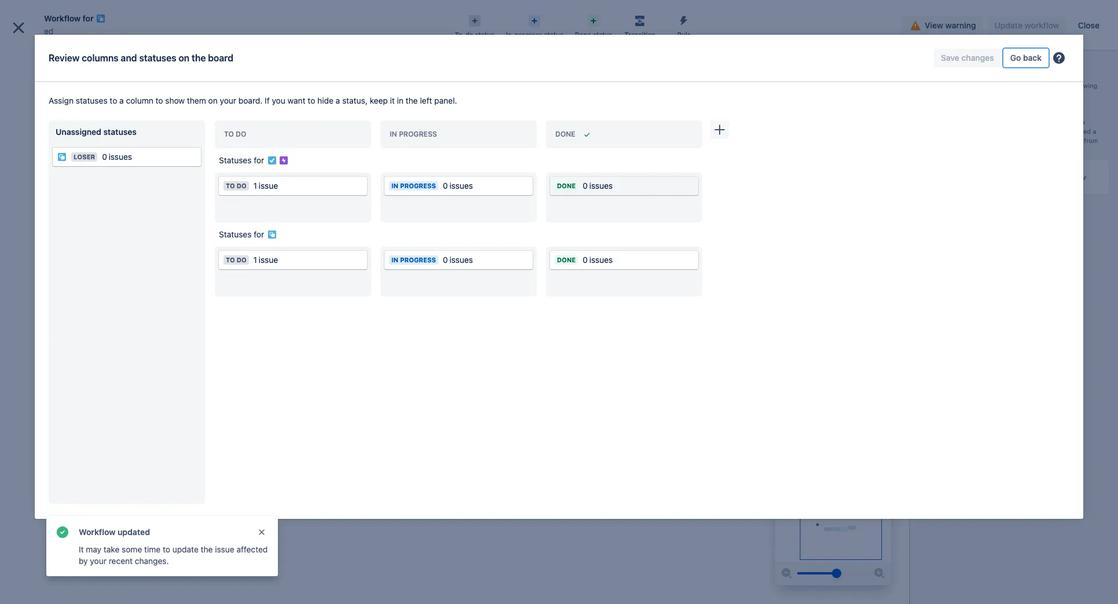 Task type: vqa. For each thing, say whether or not it's contained in the screenshot.
"Give feedback" button
no



Task type: describe. For each thing, give the bounding box(es) containing it.
settings inside changes to project settings or access have broken the following rules. for example, someone may have deleted a field the rule interacts with, or someone was removed from the site. select a rule to update it.
[[980, 118, 1004, 126]]

restrict to when a field is a specific value check that the value in "start date" is greater than or equals "2023-10-06"
[[949, 164, 1087, 189]]

but
[[951, 91, 961, 98]]

restrict
[[949, 164, 974, 172]]

assign statuses to a column to show them on your board. if you want to hide a status, keep it in the left panel.
[[49, 96, 457, 105]]

the inside it may take some time to update the issue affected by your recent changes.
[[201, 545, 213, 554]]

transition
[[625, 31, 656, 38]]

changes to project settings or access have broken the following rules. for example, someone may have deleted a field the rule interacts with, or someone was removed from the site. select a rule to update it.
[[920, 118, 1099, 153]]

keep
[[370, 96, 388, 105]]

to down with,
[[986, 146, 992, 153]]

the up the 'deleted'
[[1076, 118, 1086, 126]]

go
[[1011, 53, 1022, 63]]

left
[[420, 96, 432, 105]]

go back button
[[1004, 49, 1049, 67]]

warnings you may save this workflow without resolving the following warnings, but your project may misbehave.
[[920, 65, 1098, 98]]

or inside restrict to when a field is a specific value check that the value in "start date" is greater than or equals "2023-10-06"
[[964, 182, 970, 189]]

done button
[[546, 121, 703, 148]]

statuses for assign
[[76, 96, 108, 105]]

to inside restrict to when a field is a specific value check that the value in "start date" is greater than or equals "2023-10-06"
[[975, 164, 982, 172]]

ed link
[[44, 24, 53, 38]]

without
[[1005, 82, 1028, 89]]

create banner
[[0, 0, 1119, 32]]

epic
[[44, 192, 60, 202]]

for for 1st statuses for dropdown button from the bottom of the page
[[254, 229, 264, 239]]

done inside popup button
[[575, 31, 592, 38]]

software
[[35, 62, 64, 71]]

take
[[104, 545, 120, 554]]

if
[[265, 96, 270, 105]]

than
[[949, 182, 962, 189]]

"start
[[1020, 174, 1038, 182]]

1 vertical spatial on
[[38, 81, 46, 90]]

1 for 1st statuses for dropdown button from the top
[[254, 181, 257, 191]]

2 vertical spatial progress
[[400, 256, 436, 264]]

2 vertical spatial in progress
[[392, 256, 436, 264]]

in progress button
[[381, 121, 537, 148]]

column
[[126, 96, 153, 105]]

the left 'left'
[[406, 96, 418, 105]]

it may take some time to update the issue affected by your recent changes.
[[79, 545, 268, 566]]

premium
[[54, 81, 84, 90]]

to left the show
[[156, 96, 163, 105]]

columns
[[82, 53, 119, 63]]

1 vertical spatial or
[[1005, 137, 1012, 144]]

following for changes
[[920, 128, 947, 135]]

to do button
[[215, 121, 371, 148]]

project inside ed software project
[[66, 62, 89, 71]]

2 vertical spatial to
[[226, 256, 235, 264]]

types
[[39, 166, 60, 175]]

view warning
[[925, 20, 977, 30]]

go back
[[1011, 53, 1042, 63]]

your inside it may take some time to update the issue affected by your recent changes.
[[90, 556, 107, 566]]

view
[[925, 20, 944, 30]]

review
[[49, 53, 80, 63]]

changes.
[[135, 556, 169, 566]]

learn more button
[[51, 579, 88, 588]]

loser
[[74, 153, 95, 160]]

Zoom level range field
[[798, 562, 870, 585]]

for for 1st statuses for dropdown button from the top
[[254, 155, 264, 165]]

to-do status
[[455, 31, 495, 38]]

warnings,
[[920, 91, 949, 98]]

2 vertical spatial do
[[237, 256, 247, 264]]

want
[[288, 96, 306, 105]]

warnings dialog
[[0, 0, 1119, 604]]

1 vertical spatial progress
[[400, 182, 436, 189]]

specific
[[1036, 164, 1061, 172]]

the left site. on the right top
[[920, 146, 930, 153]]

close
[[1079, 20, 1100, 30]]

issue types
[[16, 166, 60, 175]]

that
[[970, 174, 982, 182]]

it
[[390, 96, 395, 105]]

recent
[[109, 556, 133, 566]]

updated
[[118, 527, 150, 537]]

1 vertical spatial rule
[[973, 146, 984, 153]]

0 vertical spatial statuses
[[139, 53, 176, 63]]

06"
[[1026, 182, 1037, 189]]

it
[[79, 545, 84, 554]]

zoom out image
[[781, 567, 794, 581]]

issue inside button
[[61, 281, 81, 291]]

primary element
[[7, 0, 899, 32]]

the up site. on the right top
[[935, 137, 945, 144]]

broken
[[1053, 118, 1074, 126]]

statuses for 1st statuses for dropdown button from the bottom of the page
[[219, 229, 252, 239]]

from
[[1085, 137, 1099, 144]]

you
[[272, 96, 286, 105]]

epic link
[[5, 186, 134, 209]]

add issue type image
[[16, 279, 30, 293]]

may inside changes to project settings or access have broken the following rules. for example, someone may have deleted a field the rule interacts with, or someone was removed from the site. select a rule to update it.
[[1038, 128, 1051, 135]]

0 vertical spatial someone
[[1009, 128, 1036, 135]]

project down take
[[102, 563, 125, 572]]

resolving
[[1030, 82, 1057, 89]]

statuses for unassigned
[[103, 127, 137, 137]]

you're on a premium trial
[[14, 81, 99, 90]]

field inside restrict to when a field is a specific value check that the value in "start date" is greater than or equals "2023-10-06"
[[1008, 164, 1022, 172]]

hide
[[318, 96, 334, 105]]

zoom in image
[[873, 567, 887, 581]]

help image
[[1053, 51, 1067, 65]]

example,
[[980, 128, 1007, 135]]

the left board on the top of page
[[192, 53, 206, 63]]

board.
[[239, 96, 263, 105]]

interacts
[[960, 137, 987, 144]]

to do for 1st statuses for dropdown button from the bottom of the page
[[226, 256, 247, 264]]

them
[[187, 96, 206, 105]]

transition button
[[618, 12, 662, 39]]

for
[[968, 128, 978, 135]]

warning
[[946, 20, 977, 30]]

select
[[947, 146, 966, 153]]

you're for you're on a premium trial
[[14, 81, 36, 90]]

1 statuses for button from the top
[[210, 148, 707, 171]]

do
[[466, 31, 474, 38]]

a right hide
[[336, 96, 340, 105]]

rule
[[678, 31, 691, 38]]

1 for 1st statuses for dropdown button from the bottom of the page
[[254, 255, 257, 265]]

0 vertical spatial or
[[1006, 118, 1012, 126]]

was
[[1043, 137, 1055, 144]]

show
[[165, 96, 185, 105]]

workflow for workflow updated
[[79, 527, 116, 537]]

with,
[[989, 137, 1003, 144]]

1 horizontal spatial your
[[220, 96, 236, 105]]

statuses for 1st statuses for dropdown button from the top
[[219, 155, 252, 165]]

workflow for
[[44, 13, 94, 23]]

2 horizontal spatial on
[[208, 96, 218, 105]]



Task type: locate. For each thing, give the bounding box(es) containing it.
ed for ed
[[44, 26, 53, 36]]

in progress inside in progress button
[[390, 130, 437, 138]]

have
[[1037, 118, 1051, 126], [1053, 128, 1067, 135]]

your down "this"
[[963, 91, 977, 98]]

field
[[920, 137, 933, 144], [1008, 164, 1022, 172]]

1 issue for 1st statuses for dropdown button from the bottom of the page
[[254, 255, 278, 265]]

1 statuses for from the top
[[219, 155, 264, 165]]

0 vertical spatial following
[[1071, 82, 1098, 89]]

following inside changes to project settings or access have broken the following rules. for example, someone may have deleted a field the rule interacts with, or someone was removed from the site. select a rule to update it.
[[920, 128, 947, 135]]

issue
[[259, 181, 278, 191], [259, 255, 278, 265], [61, 281, 81, 291], [215, 545, 234, 554]]

0 horizontal spatial your
[[90, 556, 107, 566]]

progress inside button
[[399, 130, 437, 138]]

add issue type
[[44, 281, 99, 291]]

rule down interacts
[[973, 146, 984, 153]]

update right time
[[173, 545, 199, 554]]

site.
[[932, 146, 945, 153]]

1 status from the left
[[475, 31, 495, 38]]

back
[[1024, 53, 1042, 63]]

0 issues
[[102, 152, 132, 162], [443, 181, 473, 191], [583, 181, 613, 191], [443, 255, 473, 265], [583, 255, 613, 265]]

1 vertical spatial following
[[920, 128, 947, 135]]

is right date"
[[1058, 174, 1063, 182]]

in inside restrict to when a field is a specific value check that the value in "start date" is greater than or equals "2023-10-06"
[[1013, 174, 1018, 182]]

statuses right and
[[139, 53, 176, 63]]

learn
[[51, 579, 69, 587]]

the right resolving
[[1059, 82, 1069, 89]]

ed down workflow for
[[44, 26, 53, 36]]

workflow up ed link
[[44, 13, 81, 23]]

in right it
[[397, 96, 404, 105]]

1 vertical spatial 1 issue
[[254, 255, 278, 265]]

status,
[[342, 96, 368, 105]]

0 vertical spatial in
[[397, 96, 404, 105]]

project
[[30, 134, 57, 144]]

do
[[236, 130, 246, 138], [237, 182, 247, 189], [237, 256, 247, 264]]

workflow up take
[[79, 527, 116, 537]]

0 vertical spatial you're
[[14, 81, 36, 90]]

progress
[[399, 130, 437, 138], [400, 182, 436, 189], [400, 256, 436, 264]]

2 vertical spatial or
[[964, 182, 970, 189]]

some
[[122, 545, 142, 554]]

workflow for workflow for
[[44, 13, 81, 23]]

you're in the workflow viewfinder, use the arrow keys to move it element
[[776, 492, 892, 562]]

1 vertical spatial statuses for button
[[210, 222, 707, 246]]

you're left the team-
[[14, 563, 35, 572]]

check
[[949, 174, 968, 182]]

update inside it may take some time to update the issue affected by your recent changes.
[[173, 545, 199, 554]]

0 vertical spatial update
[[994, 146, 1015, 153]]

0 horizontal spatial settings
[[59, 134, 89, 144]]

0 vertical spatial statuses
[[219, 155, 252, 165]]

statuses down column
[[103, 127, 137, 137]]

1 vertical spatial to do
[[226, 182, 247, 189]]

field up "start
[[1008, 164, 1022, 172]]

1 vertical spatial in progress
[[392, 182, 436, 189]]

0 vertical spatial progress
[[399, 130, 437, 138]]

workflow
[[976, 82, 1003, 89]]

status left transition on the right top of the page
[[593, 31, 613, 38]]

0 horizontal spatial rule
[[947, 137, 958, 144]]

to right time
[[163, 545, 170, 554]]

to
[[224, 130, 234, 138], [226, 182, 235, 189], [226, 256, 235, 264]]

your right by
[[90, 556, 107, 566]]

is up "start
[[1024, 164, 1029, 172]]

to inside it may take some time to update the issue affected by your recent changes.
[[163, 545, 170, 554]]

in inside button
[[390, 130, 397, 138]]

0 horizontal spatial update
[[173, 545, 199, 554]]

or right with,
[[1005, 137, 1012, 144]]

value up greater
[[1063, 164, 1080, 172]]

1 vertical spatial statuses for
[[219, 229, 264, 239]]

2 statuses from the top
[[219, 229, 252, 239]]

1 horizontal spatial following
[[1071, 82, 1098, 89]]

0 vertical spatial statuses for
[[219, 155, 264, 165]]

following
[[1071, 82, 1098, 89], [920, 128, 947, 135]]

issue
[[16, 166, 37, 175]]

a right when
[[1002, 164, 1006, 172]]

0 vertical spatial to do
[[224, 130, 246, 138]]

on down software
[[38, 81, 46, 90]]

affected
[[237, 545, 268, 554]]

0 vertical spatial value
[[1063, 164, 1080, 172]]

you're in a team-managed project
[[14, 563, 125, 572]]

project down the workflow
[[978, 91, 1000, 98]]

rule up select
[[947, 137, 958, 144]]

trial
[[86, 81, 99, 90]]

is
[[1024, 164, 1029, 172], [1058, 174, 1063, 182]]

to left column
[[110, 96, 117, 105]]

2 statuses for from the top
[[219, 229, 264, 239]]

a down interacts
[[967, 146, 971, 153]]

1 horizontal spatial is
[[1058, 174, 1063, 182]]

status right do
[[475, 31, 495, 38]]

0 vertical spatial workflow
[[44, 13, 81, 23]]

project up premium
[[66, 62, 89, 71]]

group containing issue types
[[5, 155, 134, 305]]

1 1 issue from the top
[[254, 181, 278, 191]]

you
[[920, 82, 931, 89]]

your left board.
[[220, 96, 236, 105]]

the inside restrict to when a field is a specific value check that the value in "start date" is greater than or equals "2023-10-06"
[[983, 174, 993, 182]]

project settings link
[[5, 128, 134, 151]]

rule
[[947, 137, 958, 144], [973, 146, 984, 153]]

following inside warnings you may save this workflow without resolving the following warnings, but your project may misbehave.
[[1071, 82, 1098, 89]]

task link
[[5, 217, 134, 240]]

have down broken
[[1053, 128, 1067, 135]]

0 vertical spatial on
[[179, 53, 190, 63]]

for inside warnings dialog
[[83, 13, 94, 23]]

to-
[[455, 31, 466, 38]]

1 vertical spatial statuses
[[76, 96, 108, 105]]

following down 'changes'
[[920, 128, 947, 135]]

to do for 1st statuses for dropdown button from the top
[[226, 182, 247, 189]]

0 vertical spatial in
[[390, 130, 397, 138]]

may inside it may take some time to update the issue affected by your recent changes.
[[86, 545, 101, 554]]

dismiss image
[[257, 528, 267, 537]]

0 horizontal spatial status
[[475, 31, 495, 38]]

a left column
[[119, 96, 124, 105]]

1 horizontal spatial value
[[1063, 164, 1080, 172]]

1 vertical spatial for
[[254, 155, 264, 165]]

search image
[[903, 11, 913, 21]]

1 1 from the top
[[254, 181, 257, 191]]

1 horizontal spatial field
[[1008, 164, 1022, 172]]

status for in-progress status
[[544, 31, 564, 38]]

date"
[[1040, 174, 1056, 182]]

1 vertical spatial in
[[392, 182, 399, 189]]

1 vertical spatial is
[[1058, 174, 1063, 182]]

1 horizontal spatial on
[[179, 53, 190, 63]]

a left the team-
[[44, 563, 48, 572]]

the inside warnings you may save this workflow without resolving the following warnings, but your project may misbehave.
[[1059, 82, 1069, 89]]

2 1 issue from the top
[[254, 255, 278, 265]]

issue inside it may take some time to update the issue affected by your recent changes.
[[215, 545, 234, 554]]

greater
[[1065, 174, 1087, 182]]

to inside button
[[224, 130, 234, 138]]

someone down access
[[1009, 128, 1036, 135]]

0 horizontal spatial on
[[38, 81, 46, 90]]

to
[[110, 96, 117, 105], [156, 96, 163, 105], [308, 96, 315, 105], [949, 118, 955, 126], [986, 146, 992, 153], [975, 164, 982, 172], [163, 545, 170, 554]]

1 vertical spatial someone
[[1013, 137, 1041, 144]]

to up that
[[975, 164, 982, 172]]

you're for you're in a team-managed project
[[14, 563, 35, 572]]

1 vertical spatial statuses
[[219, 229, 252, 239]]

0 horizontal spatial field
[[920, 137, 933, 144]]

to left hide
[[308, 96, 315, 105]]

subtask
[[44, 254, 74, 264]]

project
[[66, 62, 89, 71], [978, 91, 1000, 98], [957, 118, 978, 126], [102, 563, 125, 572]]

ed for ed software project
[[35, 50, 45, 60]]

the left affected
[[201, 545, 213, 554]]

0 vertical spatial rule
[[947, 137, 958, 144]]

create column image
[[713, 123, 727, 137]]

on right them
[[208, 96, 218, 105]]

2 status from the left
[[544, 31, 564, 38]]

do inside button
[[236, 130, 246, 138]]

0 horizontal spatial in
[[37, 563, 42, 572]]

1 horizontal spatial update
[[994, 146, 1015, 153]]

1 vertical spatial value
[[995, 174, 1011, 182]]

1 horizontal spatial in
[[397, 96, 404, 105]]

0 vertical spatial is
[[1024, 164, 1029, 172]]

in left the team-
[[37, 563, 42, 572]]

0 vertical spatial field
[[920, 137, 933, 144]]

time
[[144, 545, 161, 554]]

project up for
[[957, 118, 978, 126]]

Search field
[[899, 7, 1015, 25]]

close workflow editor image
[[9, 19, 28, 37]]

1 vertical spatial to
[[226, 182, 235, 189]]

1 horizontal spatial settings
[[980, 118, 1004, 126]]

a up "start
[[1031, 164, 1034, 172]]

2 statuses for button from the top
[[210, 222, 707, 246]]

and
[[121, 53, 137, 63]]

create
[[468, 11, 494, 21]]

in up 10-
[[1013, 174, 1018, 182]]

2 horizontal spatial in
[[1013, 174, 1018, 182]]

statuses for button
[[210, 148, 707, 171], [210, 222, 707, 246]]

1 horizontal spatial have
[[1053, 128, 1067, 135]]

done status button
[[570, 12, 618, 39]]

project inside warnings you may save this workflow without resolving the following warnings, but your project may misbehave.
[[978, 91, 1000, 98]]

0 vertical spatial for
[[83, 13, 94, 23]]

deleted
[[1069, 128, 1092, 135]]

status right progress
[[544, 31, 564, 38]]

on left board on the top of page
[[179, 53, 190, 63]]

removed
[[1057, 137, 1083, 144]]

field inside changes to project settings or access have broken the following rules. for example, someone may have deleted a field the rule interacts with, or someone was removed from the site. select a rule to update it.
[[920, 137, 933, 144]]

to do inside button
[[224, 130, 246, 138]]

1 vertical spatial you're
[[14, 563, 35, 572]]

create button
[[461, 7, 501, 25]]

2 vertical spatial statuses
[[103, 127, 137, 137]]

1 vertical spatial workflow
[[79, 527, 116, 537]]

2 horizontal spatial your
[[963, 91, 977, 98]]

1 you're from the top
[[14, 81, 36, 90]]

ed inside warnings dialog
[[44, 26, 53, 36]]

0 vertical spatial ed
[[44, 26, 53, 36]]

it.
[[1017, 146, 1023, 153]]

statuses for for 1st statuses for dropdown button from the bottom of the page
[[219, 229, 264, 239]]

statuses for for 1st statuses for dropdown button from the top
[[219, 155, 264, 165]]

success image
[[56, 526, 70, 539]]

2 vertical spatial in
[[37, 563, 42, 572]]

assign
[[49, 96, 74, 105]]

equals
[[972, 182, 992, 189]]

2 you're from the top
[[14, 563, 35, 572]]

a up from
[[1093, 128, 1097, 135]]

or down that
[[964, 182, 970, 189]]

0 vertical spatial 1
[[254, 181, 257, 191]]

settings up loser
[[59, 134, 89, 144]]

0 horizontal spatial is
[[1024, 164, 1029, 172]]

view warning button
[[902, 16, 984, 35]]

add
[[44, 281, 59, 291]]

this
[[963, 82, 974, 89]]

may down without
[[1002, 91, 1014, 98]]

1 vertical spatial do
[[237, 182, 247, 189]]

group
[[5, 155, 134, 305]]

project settings
[[30, 134, 89, 144]]

status
[[475, 31, 495, 38], [544, 31, 564, 38], [593, 31, 613, 38]]

subtask link
[[5, 248, 134, 271]]

statuses down trial
[[76, 96, 108, 105]]

1 vertical spatial in
[[1013, 174, 1018, 182]]

managed
[[70, 563, 100, 572]]

1 vertical spatial settings
[[59, 134, 89, 144]]

in-
[[506, 31, 515, 38]]

to up rules.
[[949, 118, 955, 126]]

2 vertical spatial on
[[208, 96, 218, 105]]

1 statuses from the top
[[219, 155, 252, 165]]

0 vertical spatial 1 issue
[[254, 181, 278, 191]]

ed up software
[[35, 50, 45, 60]]

update down with,
[[994, 146, 1015, 153]]

access
[[1014, 118, 1035, 126]]

issues
[[109, 152, 132, 162], [450, 181, 473, 191], [590, 181, 613, 191], [450, 255, 473, 265], [590, 255, 613, 265]]

misbehave.
[[1016, 91, 1050, 98]]

project inside changes to project settings or access have broken the following rules. for example, someone may have deleted a field the rule interacts with, or someone was removed from the site. select a rule to update it.
[[957, 118, 978, 126]]

jira software image
[[30, 9, 108, 23], [30, 9, 108, 23]]

10-
[[1016, 182, 1026, 189]]

rules.
[[949, 128, 966, 135]]

3 status from the left
[[593, 31, 613, 38]]

type
[[83, 281, 99, 291]]

done status
[[575, 31, 613, 38]]

learn more
[[51, 579, 88, 587]]

panel.
[[435, 96, 457, 105]]

workflow inside warnings dialog
[[44, 13, 81, 23]]

have up was on the top of the page
[[1037, 118, 1051, 126]]

more
[[71, 579, 88, 587]]

1 horizontal spatial status
[[544, 31, 564, 38]]

1 vertical spatial field
[[1008, 164, 1022, 172]]

done inside button
[[556, 130, 576, 138]]

status for to-do status
[[475, 31, 495, 38]]

1 vertical spatial have
[[1053, 128, 1067, 135]]

may up was on the top of the page
[[1038, 128, 1051, 135]]

unassigned statuses
[[56, 127, 137, 137]]

1 vertical spatial 1
[[254, 255, 257, 265]]

save
[[948, 82, 961, 89]]

2 1 from the top
[[254, 255, 257, 265]]

in
[[397, 96, 404, 105], [1013, 174, 1018, 182], [37, 563, 42, 572]]

0 horizontal spatial have
[[1037, 118, 1051, 126]]

0 horizontal spatial value
[[995, 174, 1011, 182]]

2 vertical spatial in
[[392, 256, 399, 264]]

0 vertical spatial in progress
[[390, 130, 437, 138]]

0 vertical spatial have
[[1037, 118, 1051, 126]]

on
[[179, 53, 190, 63], [38, 81, 46, 90], [208, 96, 218, 105]]

update inside changes to project settings or access have broken the following rules. for example, someone may have deleted a field the rule interacts with, or someone was removed from the site. select a rule to update it.
[[994, 146, 1015, 153]]

0 vertical spatial settings
[[980, 118, 1004, 126]]

following right resolving
[[1071, 82, 1098, 89]]

1 issue for 1st statuses for dropdown button from the top
[[254, 181, 278, 191]]

2 horizontal spatial status
[[593, 31, 613, 38]]

task
[[44, 223, 61, 233]]

ed inside ed software project
[[35, 50, 45, 60]]

your inside warnings you may save this workflow without resolving the following warnings, but your project may misbehave.
[[963, 91, 977, 98]]

you're
[[14, 81, 36, 90], [14, 563, 35, 572]]

0 horizontal spatial following
[[920, 128, 947, 135]]

the up equals
[[983, 174, 993, 182]]

settings up example,
[[980, 118, 1004, 126]]

field up site. on the right top
[[920, 137, 933, 144]]

value
[[1063, 164, 1080, 172], [995, 174, 1011, 182]]

1 vertical spatial update
[[173, 545, 199, 554]]

0 vertical spatial to
[[224, 130, 234, 138]]

following for warnings
[[1071, 82, 1098, 89]]

2 vertical spatial for
[[254, 229, 264, 239]]

to do
[[224, 130, 246, 138], [226, 182, 247, 189], [226, 256, 247, 264]]

1 vertical spatial ed
[[35, 50, 45, 60]]

0 vertical spatial do
[[236, 130, 246, 138]]

you're down software
[[14, 81, 36, 90]]

value up "2023-
[[995, 174, 1011, 182]]

to-do status button
[[449, 12, 500, 39]]

someone up 'it.'
[[1013, 137, 1041, 144]]

2 vertical spatial to do
[[226, 256, 247, 264]]

0 vertical spatial statuses for button
[[210, 148, 707, 171]]

may up warnings,
[[933, 82, 946, 89]]

or left access
[[1006, 118, 1012, 126]]

a up the assign
[[48, 81, 52, 90]]

done column tick image
[[583, 130, 592, 139]]

1 horizontal spatial rule
[[973, 146, 984, 153]]

ed
[[44, 26, 53, 36], [35, 50, 45, 60]]

may right it on the bottom
[[86, 545, 101, 554]]

review columns and statuses on the board
[[49, 53, 233, 63]]

in-progress status button
[[500, 12, 570, 39]]



